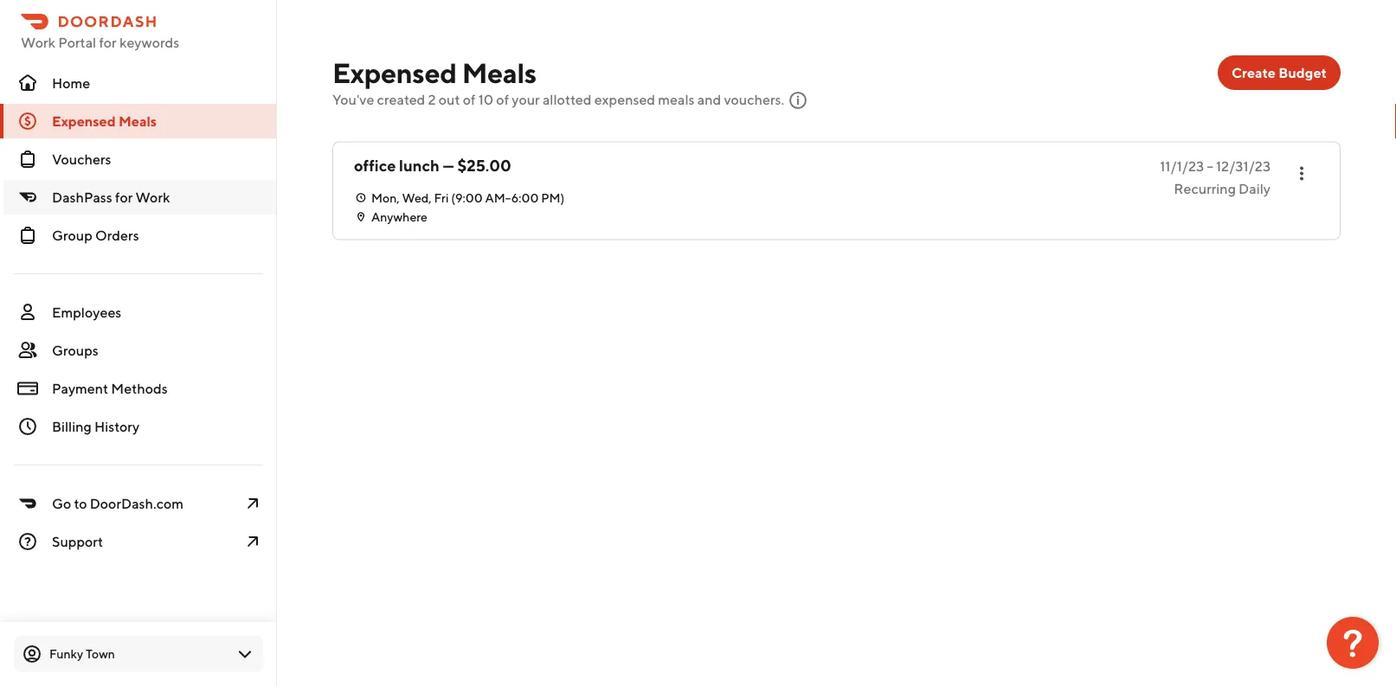 Task type: locate. For each thing, give the bounding box(es) containing it.
vouchers link
[[0, 142, 277, 177]]

group orders link
[[0, 218, 277, 253]]

2
[[428, 91, 436, 108]]

expensed
[[332, 56, 457, 89], [52, 113, 116, 129]]

1 horizontal spatial of
[[496, 91, 509, 108]]

dashpass
[[52, 189, 112, 206]]

keywords
[[119, 34, 179, 51]]

of right 10
[[496, 91, 509, 108]]

expensed meals up "2"
[[332, 56, 537, 89]]

allotted
[[543, 91, 592, 108]]

meals
[[658, 91, 695, 108]]

0 vertical spatial for
[[99, 34, 117, 51]]

dashpass for work link
[[0, 180, 277, 215]]

0 horizontal spatial of
[[463, 91, 476, 108]]

$25.00
[[458, 156, 512, 175]]

expensed up vouchers
[[52, 113, 116, 129]]

1 horizontal spatial expensed meals
[[332, 56, 537, 89]]

1 vertical spatial expensed
[[52, 113, 116, 129]]

1 vertical spatial expensed meals
[[52, 113, 157, 129]]

0 horizontal spatial work
[[21, 34, 55, 51]]

go to doordash.com
[[52, 496, 184, 512]]

fri
[[434, 190, 449, 205]]

support link
[[0, 525, 277, 559]]

groups link
[[0, 333, 277, 368]]

0 horizontal spatial expensed meals
[[52, 113, 157, 129]]

you've
[[332, 91, 374, 108]]

billing
[[52, 419, 92, 435]]

expensed up created
[[332, 56, 457, 89]]

anywhere
[[371, 210, 428, 224]]

out
[[439, 91, 460, 108]]

go
[[52, 496, 71, 512]]

for right portal
[[99, 34, 117, 51]]

home
[[52, 75, 90, 91]]

expensed meals up vouchers
[[52, 113, 157, 129]]

budget
[[1279, 65, 1327, 81]]

meals up 10
[[462, 56, 537, 89]]

1 vertical spatial meals
[[119, 113, 157, 129]]

town
[[86, 647, 115, 662]]

1 horizontal spatial work
[[135, 189, 170, 206]]

for
[[99, 34, 117, 51], [115, 189, 133, 206]]

work
[[21, 34, 55, 51], [135, 189, 170, 206]]

0 vertical spatial work
[[21, 34, 55, 51]]

group orders
[[52, 227, 139, 244]]

go to doordash.com link
[[0, 487, 277, 521]]

support
[[52, 534, 103, 550]]

create budget
[[1232, 65, 1327, 81]]

0 vertical spatial meals
[[462, 56, 537, 89]]

1 vertical spatial for
[[115, 189, 133, 206]]

work down vouchers "link"
[[135, 189, 170, 206]]

meals
[[462, 56, 537, 89], [119, 113, 157, 129]]

expensed meals
[[332, 56, 537, 89], [52, 113, 157, 129]]

history
[[94, 419, 139, 435]]

meals up vouchers "link"
[[119, 113, 157, 129]]

of left 10
[[463, 91, 476, 108]]

work left portal
[[21, 34, 55, 51]]

wed,
[[402, 190, 432, 205]]

your
[[512, 91, 540, 108]]

and
[[698, 91, 721, 108]]

10
[[479, 91, 494, 108]]

employees link
[[0, 295, 277, 330]]

1 horizontal spatial meals
[[462, 56, 537, 89]]

you've created 2 out of 10 of your allotted expensed meals and vouchers.
[[332, 91, 785, 108]]

1 of from the left
[[463, 91, 476, 108]]

actions image
[[1292, 163, 1313, 184]]

created
[[377, 91, 425, 108]]

0 horizontal spatial expensed
[[52, 113, 116, 129]]

create
[[1232, 65, 1276, 81]]

of
[[463, 91, 476, 108], [496, 91, 509, 108]]

office lunch — $25.00
[[354, 156, 512, 175]]

0 vertical spatial expensed
[[332, 56, 457, 89]]

1 horizontal spatial expensed
[[332, 56, 457, 89]]

expensed
[[595, 91, 656, 108]]

to
[[74, 496, 87, 512]]

payment methods link
[[0, 371, 277, 406]]

for up orders
[[115, 189, 133, 206]]



Task type: describe. For each thing, give the bounding box(es) containing it.
office
[[354, 156, 396, 175]]

recurring
[[1174, 180, 1236, 197]]

vouchers.
[[724, 91, 785, 108]]

create budget button
[[1218, 55, 1341, 90]]

dashpass for work
[[52, 189, 170, 206]]

lunch
[[399, 156, 440, 175]]

11/1/23
[[1160, 158, 1205, 174]]

funky
[[49, 647, 83, 662]]

mon, wed, fri (9:00 am–6:00 pm)
[[371, 190, 565, 205]]

employees
[[52, 304, 121, 321]]

groups
[[52, 342, 99, 359]]

vouchers
[[52, 151, 111, 168]]

1 vertical spatial work
[[135, 189, 170, 206]]

0 horizontal spatial meals
[[119, 113, 157, 129]]

methods
[[111, 381, 168, 397]]

11/1/23 – 12/31/23 recurring daily
[[1160, 158, 1271, 197]]

open resource center image
[[1327, 617, 1379, 669]]

work portal for keywords
[[21, 34, 179, 51]]

orders
[[95, 227, 139, 244]]

group
[[52, 227, 92, 244]]

expensed meals link
[[0, 104, 277, 139]]

payment methods
[[52, 381, 168, 397]]

daily
[[1239, 180, 1271, 197]]

(9:00
[[451, 190, 483, 205]]

0 vertical spatial expensed meals
[[332, 56, 537, 89]]

home link
[[0, 66, 277, 100]]

am–6:00
[[485, 190, 539, 205]]

payment
[[52, 381, 108, 397]]

portal
[[58, 34, 96, 51]]

billing history
[[52, 419, 139, 435]]

2 of from the left
[[496, 91, 509, 108]]

funky town
[[49, 647, 115, 662]]

—
[[443, 156, 454, 175]]

billing history link
[[0, 410, 277, 444]]

doordash.com
[[90, 496, 184, 512]]

pm)
[[541, 190, 565, 205]]

–
[[1207, 158, 1214, 174]]

mon,
[[371, 190, 400, 205]]

12/31/23
[[1216, 158, 1271, 174]]



Task type: vqa. For each thing, say whether or not it's contained in the screenshot.
right Of
yes



